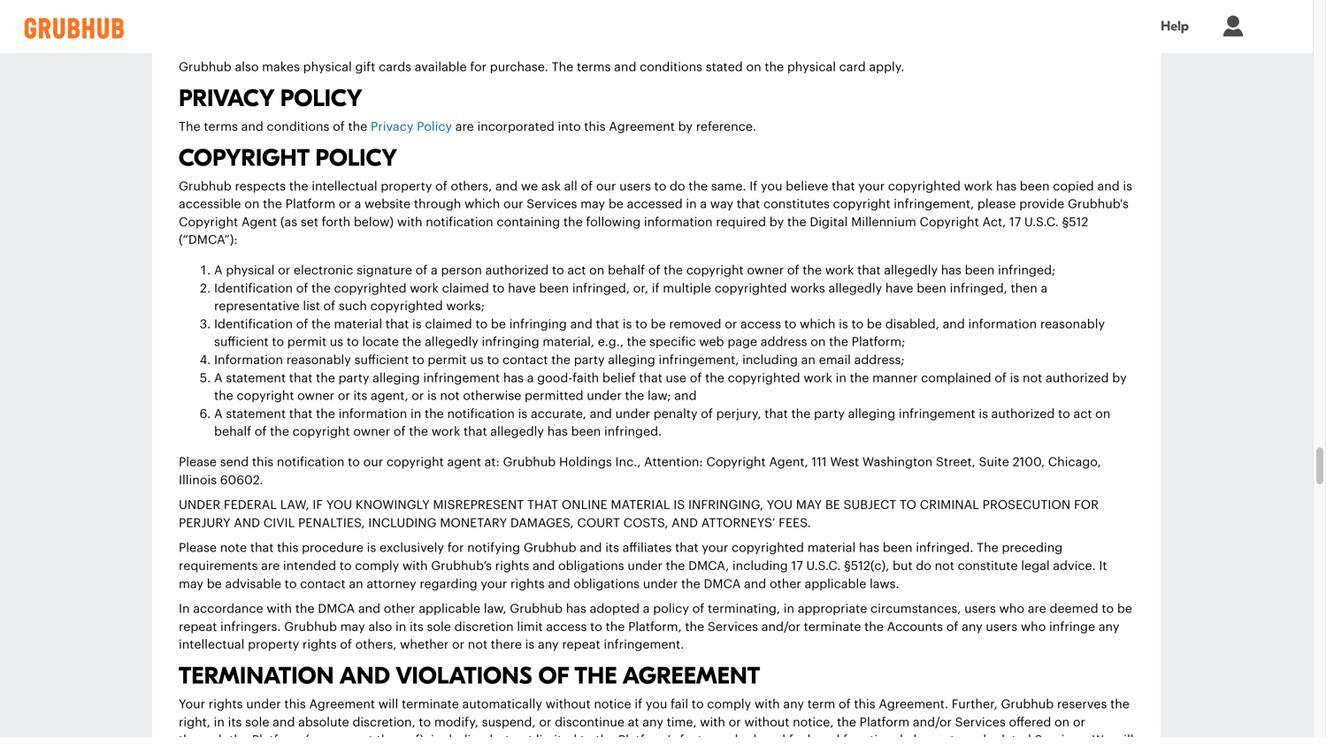 Task type: vqa. For each thing, say whether or not it's contained in the screenshot.
& associated with Sashimi
no



Task type: describe. For each thing, give the bounding box(es) containing it.
constitute
[[958, 561, 1018, 573]]

any right accounts
[[962, 621, 983, 634]]

circumstances,
[[871, 604, 961, 616]]

has up otherwise
[[503, 372, 524, 385]]

2 vertical spatial party
[[814, 408, 845, 421]]

if inside a physical or electronic signature of a person authorized to act on behalf of the copyright owner of the work that allegedly has been infringed; identification of the copyrighted work claimed to have been infringed, or, if multiple copyrighted works allegedly have been infringed, then a representative list of such copyrighted works; identification of the material that is claimed to be infringing and that is to be removed or access to which is to be disabled, and information reasonably sufficient to permit us to locate the allegedly infringing material, e.g., the specific web page address on the platform; information reasonably sufficient to permit us to contact the party alleging infringement, including an email address; a statement that the party alleging infringement has a good-faith belief that use of the copyrighted work in the manner complained of is not authorized by the copyright owner or its agent, or is not otherwise permitted under the law; and a statement that the information in the notification is accurate, and under penalty of perjury, that the party alleging infringement is authorized to act on behalf of the copyright owner of the work that allegedly has been infringed.
[[652, 283, 660, 295]]

whether
[[400, 639, 449, 652]]

or inside copyright policy grubhub respects the intellectual property of others, and we ask all of our users to do the same. if you believe that your copyrighted work has been copied and is accessible on the platform or a website through which our services may be accessed in a way that constitutes copyright infringement, please provide grubhub's copyright agent (as set forth below) with notification containing the following information required by the digital millennium copyright act, 17 u.s.c. §512 ("dmca"):
[[339, 198, 351, 211]]

has down accurate,
[[547, 426, 568, 439]]

or up the page at top
[[725, 318, 737, 331]]

are inside in accordance with the dmca and other applicable law, grubhub has adopted a policy of terminating, in appropriate circumstances, users who are deemed to be repeat infringers. grubhub may also in its sole discretion limit access to the platform, the services and/or terminate the accounts of any users who infringe any intellectual property rights of others, whether or not there is any repeat infringement.
[[1028, 604, 1047, 616]]

your
[[179, 699, 205, 711]]

1 horizontal spatial permit
[[428, 354, 467, 367]]

a up below)
[[354, 198, 361, 211]]

on up "email"
[[811, 336, 826, 349]]

set
[[301, 216, 319, 229]]

we
[[1092, 735, 1111, 738]]

1 horizontal spatial conditions
[[640, 61, 703, 74]]

1 have from the left
[[508, 283, 536, 295]]

this inside please send this notification to our copyright agent at: grubhub holdings inc., attention: copyright agent, 111 west washington street, suite 2100, chicago, illinois 60602.
[[252, 457, 274, 469]]

2100,
[[1013, 457, 1045, 469]]

1 horizontal spatial sufficient
[[354, 354, 409, 367]]

work down signature
[[410, 283, 439, 295]]

1 you from the left
[[326, 500, 352, 512]]

a inside in accordance with the dmca and other applicable law, grubhub has adopted a policy of terminating, in appropriate circumstances, users who are deemed to be repeat infringers. grubhub may also in its sole discretion limit access to the platform, the services and/or terminate the accounts of any users who infringe any intellectual property rights of others, whether or not there is any repeat infringement.
[[643, 604, 650, 616]]

comply inside please note that this procedure is exclusively for notifying grubhub and its affiliates that your copyrighted material has been infringed. the preceding requirements are intended to comply with grubhub's rights and obligations under the dmca, including 17 u.s.c. §512(c), but do not constitute legal advice. it may be advisable to contact an attorney regarding your rights and obligations under the dmca and other applicable laws.
[[355, 561, 399, 573]]

property inside copyright policy grubhub respects the intellectual property of others, and we ask all of our users to do the same. if you believe that your copyrighted work has been copied and is accessible on the platform or a website through which our services may be accessed in a way that constitutes copyright infringement, please provide grubhub's copyright agent (as set forth below) with notification containing the following information required by the digital millennium copyright act, 17 u.s.c. §512 ("dmca"):
[[381, 180, 432, 193]]

criminal
[[920, 500, 979, 512]]

is
[[674, 500, 685, 512]]

grubhub inside please note that this procedure is exclusively for notifying grubhub and its affiliates that your copyrighted material has been infringed. the preceding requirements are intended to comply with grubhub's rights and obligations under the dmca, including 17 u.s.c. §512(c), but do not constitute legal advice. it may be advisable to contact an attorney regarding your rights and obligations under the dmca and other applicable laws.
[[524, 543, 577, 555]]

copyrighted inside please note that this procedure is exclusively for notifying grubhub and its affiliates that your copyrighted material has been infringed. the preceding requirements are intended to comply with grubhub's rights and obligations under the dmca, including 17 u.s.c. §512(c), but do not constitute legal advice. it may be advisable to contact an attorney regarding your rights and obligations under the dmca and other applicable laws.
[[732, 543, 804, 555]]

work down "email"
[[804, 372, 833, 385]]

please for please note that this procedure is exclusively for notifying grubhub and its affiliates that your copyrighted material has been infringed. the preceding requirements are intended to comply with grubhub's rights and obligations under the dmca, including 17 u.s.c. §512(c), but do not constitute legal advice. it may be advisable to contact an attorney regarding your rights and obligations under the dmca and other applicable laws.
[[179, 543, 217, 555]]

grubhub right infringers.
[[284, 621, 337, 634]]

under up policy
[[643, 578, 678, 591]]

§512(c),
[[844, 561, 890, 573]]

sole inside in accordance with the dmca and other applicable law, grubhub has adopted a policy of terminating, in appropriate circumstances, users who are deemed to be repeat infringers. grubhub may also in its sole discretion limit access to the platform, the services and/or terminate the accounts of any users who infringe any intellectual property rights of others, whether or not there is any repeat infringement.
[[427, 621, 451, 634]]

which inside a physical or electronic signature of a person authorized to act on behalf of the copyright owner of the work that allegedly has been infringed; identification of the copyrighted work claimed to have been infringed, or, if multiple copyrighted works allegedly have been infringed, then a representative list of such copyrighted works; identification of the material that is claimed to be infringing and that is to be removed or access to which is to be disabled, and information reasonably sufficient to permit us to locate the allegedly infringing material, e.g., the specific web page address on the platform; information reasonably sufficient to permit us to contact the party alleging infringement, including an email address; a statement that the party alleging infringement has a good-faith belief that use of the copyrighted work in the manner complained of is not authorized by the copyright owner or its agent, or is not otherwise permitted under the law; and a statement that the information in the notification is accurate, and under penalty of perjury, that the party alleging infringement is authorized to act on behalf of the copyright owner of the work that allegedly has been infringed.
[[800, 318, 836, 331]]

or up limited
[[539, 717, 552, 729]]

apply.
[[869, 61, 905, 74]]

list
[[303, 301, 320, 313]]

1 horizontal spatial party
[[574, 354, 605, 367]]

street,
[[936, 457, 976, 469]]

attorney
[[367, 578, 416, 591]]

a left person
[[431, 265, 438, 277]]

electronic
[[294, 265, 353, 277]]

and/or inside in accordance with the dmca and other applicable law, grubhub has adopted a policy of terminating, in appropriate circumstances, users who are deemed to be repeat infringers. grubhub may also in its sole discretion limit access to the platform, the services and/or terminate the accounts of any users who infringe any intellectual property rights of others, whether or not there is any repeat infringement.
[[762, 621, 801, 634]]

violations
[[396, 663, 532, 691]]

accessible
[[179, 198, 241, 211]]

address
[[761, 336, 807, 349]]

of right use
[[690, 372, 702, 385]]

been up disabled,
[[917, 283, 947, 295]]

address;
[[854, 354, 905, 367]]

for for purchase.
[[470, 61, 487, 74]]

2 horizontal spatial physical
[[787, 61, 836, 74]]

physical inside a physical or electronic signature of a person authorized to act on behalf of the copyright owner of the work that allegedly has been infringed; identification of the copyrighted work claimed to have been infringed, or, if multiple copyrighted works allegedly have been infringed, then a representative list of such copyrighted works; identification of the material that is claimed to be infringing and that is to be removed or access to which is to be disabled, and information reasonably sufficient to permit us to locate the allegedly infringing material, e.g., the specific web page address on the platform; information reasonably sufficient to permit us to contact the party alleging infringement, including an email address; a statement that the party alleging infringement has a good-faith belief that use of the copyrighted work in the manner complained of is not authorized by the copyright owner or its agent, or is not otherwise permitted under the law; and a statement that the information in the notification is accurate, and under penalty of perjury, that the party alleging infringement is authorized to act on behalf of the copyright owner of the work that allegedly has been infringed.
[[226, 265, 275, 277]]

not right the complained
[[1023, 372, 1043, 385]]

cards
[[379, 61, 411, 74]]

limit
[[517, 621, 543, 634]]

of left whether
[[340, 639, 352, 652]]

or left agent,
[[338, 390, 350, 403]]

2 horizontal spatial copyright
[[920, 216, 979, 229]]

or,
[[633, 283, 649, 295]]

terminate inside in accordance with the dmca and other applicable law, grubhub has adopted a policy of terminating, in appropriate circumstances, users who are deemed to be repeat infringers. grubhub may also in its sole discretion limit access to the platform, the services and/or terminate the accounts of any users who infringe any intellectual property rights of others, whether or not there is any repeat infringement.
[[804, 621, 861, 634]]

has inside please note that this procedure is exclusively for notifying grubhub and its affiliates that your copyrighted material has been infringed. the preceding requirements are intended to comply with grubhub's rights and obligations under the dmca, including 17 u.s.c. §512(c), but do not constitute legal advice. it may be advisable to contact an attorney regarding your rights and obligations under the dmca and other applicable laws.
[[859, 543, 880, 555]]

works
[[791, 283, 825, 295]]

with inside copyright policy grubhub respects the intellectual property of others, and we ask all of our users to do the same. if you believe that your copyrighted work has been copied and is accessible on the platform or a website through which our services may be accessed in a way that constitutes copyright infringement, please provide grubhub's copyright agent (as set forth below) with notification containing the following information required by the digital millennium copyright act, 17 u.s.c. §512 ("dmca"):
[[397, 216, 423, 229]]

of down list
[[296, 318, 308, 331]]

requirements
[[179, 561, 258, 573]]

by inside a physical or electronic signature of a person authorized to act on behalf of the copyright owner of the work that allegedly has been infringed; identification of the copyrighted work claimed to have been infringed, or, if multiple copyrighted works allegedly have been infringed, then a representative list of such copyrighted works; identification of the material that is claimed to be infringing and that is to be removed or access to which is to be disabled, and information reasonably sufficient to permit us to locate the allegedly infringing material, e.g., the specific web page address on the platform; information reasonably sufficient to permit us to contact the party alleging infringement, including an email address; a statement that the party alleging infringement has a good-faith belief that use of the copyrighted work in the manner complained of is not authorized by the copyright owner or its agent, or is not otherwise permitted under the law; and a statement that the information in the notification is accurate, and under penalty of perjury, that the party alleging infringement is authorized to act on behalf of the copyright owner of the work that allegedly has been infringed.
[[1113, 372, 1127, 385]]

grubhub inside termination and violations of the agreement your rights under this agreement will terminate automatically without notice if you fail to comply with any term of this agreement. further, grubhub reserves the right, in its sole and absolute discretion, to modify, suspend, or discontinue at any time, with or without notice, the platform and/or services offered on or through the platform (or any part thereof), including but not limited to the platform's features, look and feel, and functional elements and related services. we wi
[[1001, 699, 1054, 711]]

note
[[220, 543, 247, 555]]

use
[[666, 372, 687, 385]]

1 vertical spatial infringing
[[482, 336, 539, 349]]

respects
[[235, 180, 286, 193]]

1 horizontal spatial without
[[745, 717, 790, 729]]

be up otherwise
[[491, 318, 506, 331]]

works;
[[446, 301, 485, 313]]

not left otherwise
[[440, 390, 460, 403]]

1 identification from the top
[[214, 283, 293, 295]]

0 vertical spatial who
[[999, 604, 1025, 616]]

of right penalty
[[701, 408, 713, 421]]

material
[[611, 500, 670, 512]]

but inside termination and violations of the agreement your rights under this agreement will terminate automatically without notice if you fail to comply with any term of this agreement. further, grubhub reserves the right, in its sole and absolute discretion, to modify, suspend, or discontinue at any time, with or without notice, the platform and/or services offered on or through the platform (or any part thereof), including but not limited to the platform's features, look and feel, and functional elements and related services. we wi
[[490, 735, 510, 738]]

1 vertical spatial platform
[[860, 717, 910, 729]]

and inside privacy policy the terms and conditions of the privacy policy are incorporated into this agreement by reference.
[[241, 121, 264, 133]]

been up holdings
[[571, 426, 601, 439]]

misrepresent
[[433, 500, 524, 512]]

on right stated
[[746, 61, 762, 74]]

allegedly right works at the top of page
[[829, 283, 882, 295]]

any down "limit"
[[538, 639, 559, 652]]

material,
[[543, 336, 595, 349]]

2 identification from the top
[[214, 318, 293, 331]]

of right accounts
[[947, 621, 959, 634]]

copyright inside copyright policy grubhub respects the intellectual property of others, and we ask all of our users to do the same. if you believe that your copyrighted work has been copied and is accessible on the platform or a website through which our services may be accessed in a way that constitutes copyright infringement, please provide grubhub's copyright agent (as set forth below) with notification containing the following information required by the digital millennium copyright act, 17 u.s.c. §512 ("dmca"):
[[833, 198, 891, 211]]

1 vertical spatial infringement
[[899, 408, 976, 421]]

0 vertical spatial sufficient
[[214, 336, 269, 349]]

of
[[539, 663, 569, 691]]

(or
[[305, 735, 322, 738]]

policy
[[417, 121, 452, 133]]

allegedly up disabled,
[[884, 265, 938, 277]]

do inside please note that this procedure is exclusively for notifying grubhub and its affiliates that your copyrighted material has been infringed. the preceding requirements are intended to comply with grubhub's rights and obligations under the dmca, including 17 u.s.c. §512(c), but do not constitute legal advice. it may be advisable to contact an attorney regarding your rights and obligations under the dmca and other applicable laws.
[[916, 561, 932, 573]]

under inside termination and violations of the agreement your rights under this agreement will terminate automatically without notice if you fail to comply with any term of this agreement. further, grubhub reserves the right, in its sole and absolute discretion, to modify, suspend, or discontinue at any time, with or without notice, the platform and/or services offered on or through the platform (or any part thereof), including but not limited to the platform's features, look and feel, and functional elements and related services. we wi
[[246, 699, 281, 711]]

0 vertical spatial also
[[235, 61, 259, 74]]

perjury,
[[716, 408, 761, 421]]

17 inside copyright policy grubhub respects the intellectual property of others, and we ask all of our users to do the same. if you believe that your copyrighted work has been copied and is accessible on the platform or a website through which our services may be accessed in a way that constitutes copyright infringement, please provide grubhub's copyright agent (as set forth below) with notification containing the following information required by the digital millennium copyright act, 17 u.s.c. §512 ("dmca"):
[[1010, 216, 1021, 229]]

1 vertical spatial behalf
[[214, 426, 251, 439]]

any up platform's
[[643, 717, 664, 729]]

1 vertical spatial repeat
[[562, 639, 601, 652]]

a left good-
[[527, 372, 534, 385]]

0 horizontal spatial alleging
[[373, 372, 420, 385]]

of right signature
[[416, 265, 428, 277]]

chicago,
[[1048, 457, 1101, 469]]

this inside privacy policy the terms and conditions of the privacy policy are incorporated into this agreement by reference.
[[584, 121, 606, 133]]

in
[[179, 604, 190, 616]]

0 horizontal spatial infringement
[[423, 372, 500, 385]]

appropriate
[[798, 604, 867, 616]]

if inside termination and violations of the agreement your rights under this agreement will terminate automatically without notice if you fail to comply with any term of this agreement. further, grubhub reserves the right, in its sole and absolute discretion, to modify, suspend, or discontinue at any time, with or without notice, the platform and/or services offered on or through the platform (or any part thereof), including but not limited to the platform's features, look and feel, and functional elements and related services. we wi
[[635, 699, 643, 711]]

access inside a physical or electronic signature of a person authorized to act on behalf of the copyright owner of the work that allegedly has been infringed; identification of the copyrighted work claimed to have been infringed, or, if multiple copyrighted works allegedly have been infringed, then a representative list of such copyrighted works; identification of the material that is claimed to be infringing and that is to be removed or access to which is to be disabled, and information reasonably sufficient to permit us to locate the allegedly infringing material, e.g., the specific web page address on the platform; information reasonably sufficient to permit us to contact the party alleging infringement, including an email address; a statement that the party alleging infringement has a good-faith belief that use of the copyrighted work in the manner complained of is not authorized by the copyright owner or its agent, or is not otherwise permitted under the law; and a statement that the information in the notification is accurate, and under penalty of perjury, that the party alleging infringement is authorized to act on behalf of the copyright owner of the work that allegedly has been infringed.
[[741, 318, 781, 331]]

2 horizontal spatial and
[[672, 518, 698, 530]]

automatically
[[462, 699, 542, 711]]

advisable
[[225, 578, 281, 591]]

notification inside copyright policy grubhub respects the intellectual property of others, and we ask all of our users to do the same. if you believe that your copyrighted work has been copied and is accessible on the platform or a website through which our services may be accessed in a way that constitutes copyright infringement, please provide grubhub's copyright agent (as set forth below) with notification containing the following information required by the digital millennium copyright act, 17 u.s.c. §512 ("dmca"):
[[426, 216, 494, 229]]

0 horizontal spatial copyright
[[179, 216, 238, 229]]

send
[[220, 457, 249, 469]]

makes
[[262, 61, 300, 74]]

0 horizontal spatial information
[[339, 408, 407, 421]]

has left infringed;
[[941, 265, 962, 277]]

a right then
[[1041, 283, 1048, 295]]

of down agent,
[[394, 426, 406, 439]]

0 vertical spatial claimed
[[442, 283, 489, 295]]

is inside please note that this procedure is exclusively for notifying grubhub and its affiliates that your copyrighted material has been infringed. the preceding requirements are intended to comply with grubhub's rights and obligations under the dmca, including 17 u.s.c. §512(c), but do not constitute legal advice. it may be advisable to contact an attorney regarding your rights and obligations under the dmca and other applicable laws.
[[367, 543, 376, 555]]

of right policy
[[693, 604, 705, 616]]

0 vertical spatial infringing
[[509, 318, 567, 331]]

may inside please note that this procedure is exclusively for notifying grubhub and its affiliates that your copyrighted material has been infringed. the preceding requirements are intended to comply with grubhub's rights and obligations under the dmca, including 17 u.s.c. §512(c), but do not constitute legal advice. it may be advisable to contact an attorney regarding your rights and obligations under the dmca and other applicable laws.
[[179, 578, 204, 591]]

this up absolute
[[284, 699, 306, 711]]

material inside please note that this procedure is exclusively for notifying grubhub and its affiliates that your copyrighted material has been infringed. the preceding requirements are intended to comply with grubhub's rights and obligations under the dmca, including 17 u.s.c. §512(c), but do not constitute legal advice. it may be advisable to contact an attorney regarding your rights and obligations under the dmca and other applicable laws.
[[808, 543, 856, 555]]

under federal law, if you knowingly misrepresent that online material is infringing, you may be subject to criminal prosecution for perjury and civil penalties, including monetary damages, court costs, and attorneys' fees.
[[179, 500, 1099, 530]]

term
[[808, 699, 836, 711]]

of right list
[[323, 301, 336, 313]]

this up functional
[[854, 699, 876, 711]]

of right the complained
[[995, 372, 1007, 385]]

permitted
[[525, 390, 584, 403]]

been left infringed;
[[965, 265, 995, 277]]

been inside copyright policy grubhub respects the intellectual property of others, and we ask all of our users to do the same. if you believe that your copyrighted work has been copied and is accessible on the platform or a website through which our services may be accessed in a way that constitutes copyright infringement, please provide grubhub's copyright agent (as set forth below) with notification containing the following information required by the digital millennium copyright act, 17 u.s.c. §512 ("dmca"):
[[1020, 180, 1050, 193]]

0 vertical spatial obligations
[[558, 561, 624, 573]]

2 vertical spatial alleging
[[848, 408, 896, 421]]

of up 60602.
[[255, 426, 267, 439]]

this inside please note that this procedure is exclusively for notifying grubhub and its affiliates that your copyrighted material has been infringed. the preceding requirements are intended to comply with grubhub's rights and obligations under the dmca, including 17 u.s.c. §512(c), but do not constitute legal advice. it may be advisable to contact an attorney regarding your rights and obligations under the dmca and other applicable laws.
[[277, 543, 299, 555]]

including inside termination and violations of the agreement your rights under this agreement will terminate automatically without notice if you fail to comply with any term of this agreement. further, grubhub reserves the right, in its sole and absolute discretion, to modify, suspend, or discontinue at any time, with or without notice, the platform and/or services offered on or through the platform (or any part thereof), including but not limited to the platform's features, look and feel, and functional elements and related services. we wi
[[431, 735, 487, 738]]

be up the specific
[[651, 318, 666, 331]]

0 horizontal spatial and
[[234, 518, 260, 530]]

0 vertical spatial reasonably
[[1040, 318, 1105, 331]]

infringement, inside copyright policy grubhub respects the intellectual property of others, and we ask all of our users to do the same. if you believe that your copyrighted work has been copied and is accessible on the platform or a website through which our services may be accessed in a way that constitutes copyright infringement, please provide grubhub's copyright agent (as set forth below) with notification containing the following information required by the digital millennium copyright act, 17 u.s.c. §512 ("dmca"):
[[894, 198, 974, 211]]

grubhub also makes physical gift cards available for purchase. the terms and conditions stated on the physical card apply.
[[179, 61, 905, 74]]

1 vertical spatial users
[[965, 604, 996, 616]]

2 vertical spatial users
[[986, 621, 1018, 634]]

disabled,
[[885, 318, 940, 331]]

affiliates
[[623, 543, 672, 555]]

or right agent,
[[412, 390, 424, 403]]

work up works at the top of page
[[825, 265, 854, 277]]

removed
[[669, 318, 722, 331]]

any up notice,
[[783, 699, 804, 711]]

1 vertical spatial act
[[1074, 408, 1092, 421]]

1 horizontal spatial us
[[470, 354, 484, 367]]

copyright up if on the bottom left of page
[[293, 426, 350, 439]]

accessed
[[627, 198, 683, 211]]

1 horizontal spatial our
[[503, 198, 523, 211]]

u.s.c. inside copyright policy grubhub respects the intellectual property of others, and we ask all of our users to do the same. if you believe that your copyrighted work has been copied and is accessible on the platform or a website through which our services may be accessed in a way that constitutes copyright infringement, please provide grubhub's copyright agent (as set forth below) with notification containing the following information required by the digital millennium copyright act, 17 u.s.c. §512 ("dmca"):
[[1025, 216, 1059, 229]]

grubhub up privacy at the top of page
[[179, 61, 232, 74]]

1 infringed, from the left
[[572, 283, 630, 295]]

termination
[[179, 663, 334, 691]]

infringed;
[[998, 265, 1056, 277]]

terminating,
[[708, 604, 781, 616]]

other inside in accordance with the dmca and other applicable law, grubhub has adopted a policy of terminating, in appropriate circumstances, users who are deemed to be repeat infringers. grubhub may also in its sole discretion limit access to the platform, the services and/or terminate the accounts of any users who infringe any intellectual property rights of others, whether or not there is any repeat infringement.
[[384, 604, 416, 616]]

2 vertical spatial owner
[[353, 426, 390, 439]]

advice.
[[1053, 561, 1096, 573]]

2 vertical spatial your
[[481, 578, 507, 591]]

notifying
[[467, 543, 520, 555]]

including inside a physical or electronic signature of a person authorized to act on behalf of the copyright owner of the work that allegedly has been infringed; identification of the copyrighted work claimed to have been infringed, or, if multiple copyrighted works allegedly have been infringed, then a representative list of such copyrighted works; identification of the material that is claimed to be infringing and that is to be removed or access to which is to be disabled, and information reasonably sufficient to permit us to locate the allegedly infringing material, e.g., the specific web page address on the platform; information reasonably sufficient to permit us to contact the party alleging infringement, including an email address; a statement that the party alleging infringement has a good-faith belief that use of the copyrighted work in the manner complained of is not authorized by the copyright owner or its agent, or is not otherwise permitted under the law; and a statement that the information in the notification is accurate, and under penalty of perjury, that the party alleging infringement is authorized to act on behalf of the copyright owner of the work that allegedly has been infringed.
[[743, 354, 798, 367]]

on inside copyright policy grubhub respects the intellectual property of others, and we ask all of our users to do the same. if you believe that your copyrighted work has been copied and is accessible on the platform or a website through which our services may be accessed in a way that constitutes copyright infringement, please provide grubhub's copyright agent (as set forth below) with notification containing the following information required by the digital millennium copyright act, 17 u.s.c. §512 ("dmca"):
[[244, 198, 260, 211]]

suite
[[979, 457, 1009, 469]]

provide
[[1020, 198, 1065, 211]]

or left electronic
[[278, 265, 290, 277]]

1 vertical spatial owner
[[297, 390, 335, 403]]

under down law;
[[615, 408, 650, 421]]

ask
[[541, 180, 561, 193]]

copyright up multiple
[[686, 265, 744, 277]]

1 horizontal spatial behalf
[[608, 265, 645, 277]]

website
[[365, 198, 411, 211]]

allegedly down 'works;'
[[425, 336, 479, 349]]

a physical or electronic signature of a person authorized to act on behalf of the copyright owner of the work that allegedly has been infringed; identification of the copyrighted work claimed to have been infringed, or, if multiple copyrighted works allegedly have been infringed, then a representative list of such copyrighted works; identification of the material that is claimed to be infringing and that is to be removed or access to which is to be disabled, and information reasonably sufficient to permit us to locate the allegedly infringing material, e.g., the specific web page address on the platform; information reasonably sufficient to permit us to contact the party alleging infringement, including an email address; a statement that the party alleging infringement has a good-faith belief that use of the copyrighted work in the manner complained of is not authorized by the copyright owner or its agent, or is not otherwise permitted under the law; and a statement that the information in the notification is accurate, and under penalty of perjury, that the party alleging infringement is authorized to act on behalf of the copyright owner of the work that allegedly has been infringed.
[[214, 265, 1127, 439]]

by inside copyright policy grubhub respects the intellectual property of others, and we ask all of our users to do the same. if you believe that your copyrighted work has been copied and is accessible on the platform or a website through which our services may be accessed in a way that constitutes copyright infringement, please provide grubhub's copyright agent (as set forth below) with notification containing the following information required by the digital millennium copyright act, 17 u.s.c. §512 ("dmca"):
[[770, 216, 784, 229]]

0 vertical spatial act
[[568, 265, 586, 277]]

1 horizontal spatial physical
[[303, 61, 352, 74]]

1 horizontal spatial the
[[552, 61, 574, 74]]

may
[[796, 500, 822, 512]]

if
[[750, 180, 758, 193]]

of up list
[[296, 283, 308, 295]]

1 vertical spatial your
[[702, 543, 728, 555]]

a left way
[[700, 198, 707, 211]]

regarding
[[420, 578, 478, 591]]

we
[[521, 180, 538, 193]]

platform inside copyright policy grubhub respects the intellectual property of others, and we ask all of our users to do the same. if you believe that your copyrighted work has been copied and is accessible on the platform or a website through which our services may be accessed in a way that constitutes copyright infringement, please provide grubhub's copyright agent (as set forth below) with notification containing the following information required by the digital millennium copyright act, 17 u.s.c. §512 ("dmca"):
[[285, 198, 335, 211]]

2 horizontal spatial owner
[[747, 265, 784, 277]]

dmca,
[[688, 561, 729, 573]]

further,
[[952, 699, 998, 711]]

work inside copyright policy grubhub respects the intellectual property of others, and we ask all of our users to do the same. if you believe that your copyrighted work has been copied and is accessible on the platform or a website through which our services may be accessed in a way that constitutes copyright infringement, please provide grubhub's copyright agent (as set forth below) with notification containing the following information required by the digital millennium copyright act, 17 u.s.c. §512 ("dmca"):
[[964, 180, 993, 193]]

an inside please note that this procedure is exclusively for notifying grubhub and its affiliates that your copyrighted material has been infringed. the preceding requirements are intended to comply with grubhub's rights and obligations under the dmca, including 17 u.s.c. §512(c), but do not constitute legal advice. it may be advisable to contact an attorney regarding your rights and obligations under the dmca and other applicable laws.
[[349, 578, 363, 591]]

17 inside please note that this procedure is exclusively for notifying grubhub and its affiliates that your copyrighted material has been infringed. the preceding requirements are intended to comply with grubhub's rights and obligations under the dmca, including 17 u.s.c. §512(c), but do not constitute legal advice. it may be advisable to contact an attorney regarding your rights and obligations under the dmca and other applicable laws.
[[791, 561, 803, 573]]

west
[[830, 457, 859, 469]]

penalties,
[[298, 518, 365, 530]]

0 vertical spatial terms
[[577, 61, 611, 74]]

be inside please note that this procedure is exclusively for notifying grubhub and its affiliates that your copyrighted material has been infringed. the preceding requirements are intended to comply with grubhub's rights and obligations under the dmca, including 17 u.s.c. §512(c), but do not constitute legal advice. it may be advisable to contact an attorney regarding your rights and obligations under the dmca and other applicable laws.
[[207, 578, 222, 591]]

0 vertical spatial permit
[[287, 336, 327, 349]]

the
[[575, 663, 617, 691]]

intellectual inside copyright policy grubhub respects the intellectual property of others, and we ask all of our users to do the same. if you believe that your copyrighted work has been copied and is accessible on the platform or a website through which our services may be accessed in a way that constitutes copyright infringement, please provide grubhub's copyright agent (as set forth below) with notification containing the following information required by the digital millennium copyright act, 17 u.s.c. §512 ("dmca"):
[[312, 180, 377, 193]]

its inside in accordance with the dmca and other applicable law, grubhub has adopted a policy of terminating, in appropriate circumstances, users who are deemed to be repeat infringers. grubhub may also in its sole discretion limit access to the platform, the services and/or terminate the accounts of any users who infringe any intellectual property rights of others, whether or not there is any repeat infringement.
[[410, 621, 424, 634]]

terms inside privacy policy the terms and conditions of the privacy policy are incorporated into this agreement by reference.
[[204, 121, 238, 133]]

way
[[710, 198, 734, 211]]

incorporated
[[477, 121, 555, 133]]

costs,
[[624, 518, 668, 530]]

elements
[[907, 735, 961, 738]]

related
[[990, 735, 1032, 738]]

copyrighted inside copyright policy grubhub respects the intellectual property of others, and we ask all of our users to do the same. if you believe that your copyrighted work has been copied and is accessible on the platform or a website through which our services may be accessed in a way that constitutes copyright infringement, please provide grubhub's copyright agent (as set forth below) with notification containing the following information required by the digital millennium copyright act, 17 u.s.c. §512 ("dmca"):
[[888, 180, 961, 193]]

1 vertical spatial information
[[968, 318, 1037, 331]]

on up chicago,
[[1096, 408, 1111, 421]]

rights inside in accordance with the dmca and other applicable law, grubhub has adopted a policy of terminating, in appropriate circumstances, users who are deemed to be repeat infringers. grubhub may also in its sole discretion limit access to the platform, the services and/or terminate the accounts of any users who infringe any intellectual property rights of others, whether or not there is any repeat infringement.
[[303, 639, 337, 652]]

under
[[179, 500, 220, 512]]

or up look
[[729, 717, 741, 729]]

of up or,
[[648, 265, 661, 277]]

1 vertical spatial who
[[1021, 621, 1046, 634]]

be up the 'platform;'
[[867, 318, 882, 331]]

infringers.
[[220, 621, 281, 634]]

0 vertical spatial authorized
[[485, 265, 549, 277]]

users inside copyright policy grubhub respects the intellectual property of others, and we ask all of our users to do the same. if you believe that your copyrighted work has been copied and is accessible on the platform or a website through which our services may be accessed in a way that constitutes copyright infringement, please provide grubhub's copyright agent (as set forth below) with notification containing the following information required by the digital millennium copyright act, 17 u.s.c. §512 ("dmca"):
[[619, 180, 651, 193]]

at:
[[485, 457, 500, 469]]

1 vertical spatial obligations
[[574, 578, 640, 591]]

infringed. inside a physical or electronic signature of a person authorized to act on behalf of the copyright owner of the work that allegedly has been infringed; identification of the copyrighted work claimed to have been infringed, or, if multiple copyrighted works allegedly have been infringed, then a representative list of such copyrighted works; identification of the material that is claimed to be infringing and that is to be removed or access to which is to be disabled, and information reasonably sufficient to permit us to locate the allegedly infringing material, e.g., the specific web page address on the platform; information reasonably sufficient to permit us to contact the party alleging infringement, including an email address; a statement that the party alleging infringement has a good-faith belief that use of the copyrighted work in the manner complained of is not authorized by the copyright owner or its agent, or is not otherwise permitted under the law; and a statement that the information in the notification is accurate, and under penalty of perjury, that the party alleging infringement is authorized to act on behalf of the copyright owner of the work that allegedly has been infringed.
[[604, 426, 662, 439]]

belief
[[602, 372, 636, 385]]

copyright inside please send this notification to our copyright agent at: grubhub holdings inc., attention: copyright agent, 111 west washington street, suite 2100, chicago, illinois 60602.
[[387, 457, 444, 469]]

copyright down information
[[237, 390, 294, 403]]

2 have from the left
[[886, 283, 914, 295]]

or down reserves
[[1073, 717, 1086, 729]]

subject
[[844, 500, 897, 512]]

0 horizontal spatial party
[[339, 372, 369, 385]]

to inside please send this notification to our copyright agent at: grubhub holdings inc., attention: copyright agent, 111 west washington street, suite 2100, chicago, illinois 60602.
[[348, 457, 360, 469]]

sole inside termination and violations of the agreement your rights under this agreement will terminate automatically without notice if you fail to comply with any term of this agreement. further, grubhub reserves the right, in its sole and absolute discretion, to modify, suspend, or discontinue at any time, with or without notice, the platform and/or services offered on or through the platform (or any part thereof), including but not limited to the platform's features, look and feel, and functional elements and related services. we wi
[[245, 717, 269, 729]]

2 you from the left
[[767, 500, 793, 512]]

reference.
[[696, 121, 757, 133]]

services.
[[1035, 735, 1089, 738]]

of down policy
[[435, 180, 448, 193]]

1 a from the top
[[214, 265, 223, 277]]

on down 'following'
[[589, 265, 605, 277]]

not inside in accordance with the dmca and other applicable law, grubhub has adopted a policy of terminating, in appropriate circumstances, users who are deemed to be repeat infringers. grubhub may also in its sole discretion limit access to the platform, the services and/or terminate the accounts of any users who infringe any intellectual property rights of others, whether or not there is any repeat infringement.
[[468, 639, 488, 652]]

0 vertical spatial us
[[330, 336, 343, 349]]

with up features,
[[700, 717, 726, 729]]

adopted
[[590, 604, 640, 616]]

applicable inside please note that this procedure is exclusively for notifying grubhub and its affiliates that your copyrighted material has been infringed. the preceding requirements are intended to comply with grubhub's rights and obligations under the dmca, including 17 u.s.c. §512(c), but do not constitute legal advice. it may be advisable to contact an attorney regarding your rights and obligations under the dmca and other applicable laws.
[[805, 578, 867, 591]]

rights down notifying on the left bottom of the page
[[495, 561, 529, 573]]

information
[[214, 354, 283, 367]]

0 horizontal spatial repeat
[[179, 621, 217, 634]]

work up agent
[[432, 426, 460, 439]]

card
[[839, 61, 866, 74]]

been inside please note that this procedure is exclusively for notifying grubhub and its affiliates that your copyrighted material has been infringed. the preceding requirements are intended to comply with grubhub's rights and obligations under the dmca, including 17 u.s.c. §512(c), but do not constitute legal advice. it may be advisable to contact an attorney regarding your rights and obligations under the dmca and other applicable laws.
[[883, 543, 913, 555]]



Task type: locate. For each thing, give the bounding box(es) containing it.
web
[[699, 336, 724, 349]]

you up fees.
[[767, 500, 793, 512]]

illinois
[[179, 475, 217, 487]]

1 vertical spatial notification
[[447, 408, 515, 421]]

under down belief
[[587, 390, 622, 403]]

purchase.
[[490, 61, 548, 74]]

0 vertical spatial agreement
[[609, 121, 675, 133]]

for for notifying
[[447, 543, 464, 555]]

authorized
[[485, 265, 549, 277], [1046, 372, 1109, 385], [992, 408, 1055, 421]]

you
[[326, 500, 352, 512], [767, 500, 793, 512]]

2 please from the top
[[179, 543, 217, 555]]

please note that this procedure is exclusively for notifying grubhub and its affiliates that your copyrighted material has been infringed. the preceding requirements are intended to comply with grubhub's rights and obligations under the dmca, including 17 u.s.c. §512(c), but do not constitute legal advice. it may be advisable to contact an attorney regarding your rights and obligations under the dmca and other applicable laws.
[[179, 543, 1107, 591]]

2 infringed, from the left
[[950, 283, 1008, 295]]

this up 60602.
[[252, 457, 274, 469]]

alleging up belief
[[608, 354, 656, 367]]

conditions inside privacy policy the terms and conditions of the privacy policy are incorporated into this agreement by reference.
[[267, 121, 330, 133]]

access inside in accordance with the dmca and other applicable law, grubhub has adopted a policy of terminating, in appropriate circumstances, users who are deemed to be repeat infringers. grubhub may also in its sole discretion limit access to the platform, the services and/or terminate the accounts of any users who infringe any intellectual property rights of others, whether or not there is any repeat infringement.
[[546, 621, 587, 634]]

0 vertical spatial infringement
[[423, 372, 500, 385]]

has up the §512(c),
[[859, 543, 880, 555]]

for
[[1074, 500, 1099, 512]]

believe
[[786, 180, 829, 193]]

applicable inside in accordance with the dmca and other applicable law, grubhub has adopted a policy of terminating, in appropriate circumstances, users who are deemed to be repeat infringers. grubhub may also in its sole discretion limit access to the platform, the services and/or terminate the accounts of any users who infringe any intellectual property rights of others, whether or not there is any repeat infringement.
[[419, 604, 481, 616]]

required
[[716, 216, 766, 229]]

0 horizontal spatial owner
[[297, 390, 335, 403]]

preceding
[[1002, 543, 1063, 555]]

absolute
[[298, 717, 349, 729]]

such
[[339, 301, 367, 313]]

prosecution
[[983, 500, 1071, 512]]

please inside please send this notification to our copyright agent at: grubhub holdings inc., attention: copyright agent, 111 west washington street, suite 2100, chicago, illinois 60602.
[[179, 457, 217, 469]]

copyright up infringing,
[[706, 457, 766, 469]]

0 horizontal spatial physical
[[226, 265, 275, 277]]

its inside a physical or electronic signature of a person authorized to act on behalf of the copyright owner of the work that allegedly has been infringed; identification of the copyrighted work claimed to have been infringed, or, if multiple copyrighted works allegedly have been infringed, then a representative list of such copyrighted works; identification of the material that is claimed to be infringing and that is to be removed or access to which is to be disabled, and information reasonably sufficient to permit us to locate the allegedly infringing material, e.g., the specific web page address on the platform; information reasonably sufficient to permit us to contact the party alleging infringement, including an email address; a statement that the party alleging infringement has a good-faith belief that use of the copyrighted work in the manner complained of is not authorized by the copyright owner or its agent, or is not otherwise permitted under the law; and a statement that the information in the notification is accurate, and under penalty of perjury, that the party alleging infringement is authorized to act on behalf of the copyright owner of the work that allegedly has been infringed.
[[353, 390, 367, 403]]

exclusively
[[380, 543, 444, 555]]

otherwise
[[463, 390, 521, 403]]

limited
[[536, 735, 577, 738]]

material down such
[[334, 318, 382, 331]]

any right infringe
[[1099, 621, 1120, 634]]

look
[[735, 735, 760, 738]]

party
[[574, 354, 605, 367], [339, 372, 369, 385], [814, 408, 845, 421]]

1 horizontal spatial repeat
[[562, 639, 601, 652]]

of right all
[[581, 180, 593, 193]]

you inside termination and violations of the agreement your rights under this agreement will terminate automatically without notice if you fail to comply with any term of this agreement. further, grubhub reserves the right, in its sole and absolute discretion, to modify, suspend, or discontinue at any time, with or without notice, the platform and/or services offered on or through the platform (or any part thereof), including but not limited to the platform's features, look and feel, and functional elements and related services. we wi
[[646, 699, 667, 711]]

1 vertical spatial are
[[261, 561, 280, 573]]

the right purchase.
[[552, 61, 574, 74]]

0 vertical spatial dmca
[[704, 578, 741, 591]]

others, inside copyright policy grubhub respects the intellectual property of others, and we ask all of our users to do the same. if you believe that your copyrighted work has been copied and is accessible on the platform or a website through which our services may be accessed in a way that constitutes copyright infringement, please provide grubhub's copyright agent (as set forth below) with notification containing the following information required by the digital millennium copyright act, 17 u.s.c. §512 ("dmca"):
[[451, 180, 492, 193]]

identification down representative
[[214, 318, 293, 331]]

authorized down containing
[[485, 265, 549, 277]]

not inside please note that this procedure is exclusively for notifying grubhub and its affiliates that your copyrighted material has been infringed. the preceding requirements are intended to comply with grubhub's rights and obligations under the dmca, including 17 u.s.c. §512(c), but do not constitute legal advice. it may be advisable to contact an attorney regarding your rights and obligations under the dmca and other applicable laws.
[[935, 561, 955, 573]]

policy for copyright
[[315, 145, 397, 172]]

1 horizontal spatial contact
[[503, 354, 548, 367]]

infringement.
[[604, 639, 684, 652]]

physical
[[303, 61, 352, 74], [787, 61, 836, 74], [226, 265, 275, 277]]

contact
[[503, 354, 548, 367], [300, 578, 346, 591]]

has left adopted
[[566, 604, 587, 616]]

dmca inside please note that this procedure is exclusively for notifying grubhub and its affiliates that your copyrighted material has been infringed. the preceding requirements are intended to comply with grubhub's rights and obligations under the dmca, including 17 u.s.c. §512(c), but do not constitute legal advice. it may be advisable to contact an attorney regarding your rights and obligations under the dmca and other applicable laws.
[[704, 578, 741, 591]]

party down locate
[[339, 372, 369, 385]]

0 vertical spatial u.s.c.
[[1025, 216, 1059, 229]]

0 horizontal spatial sufficient
[[214, 336, 269, 349]]

0 horizontal spatial also
[[235, 61, 259, 74]]

notification inside please send this notification to our copyright agent at: grubhub holdings inc., attention: copyright agent, 111 west washington street, suite 2100, chicago, illinois 60602.
[[277, 457, 345, 469]]

0 horizontal spatial us
[[330, 336, 343, 349]]

0 vertical spatial sole
[[427, 621, 451, 634]]

is inside copyright policy grubhub respects the intellectual property of others, and we ask all of our users to do the same. if you believe that your copyrighted work has been copied and is accessible on the platform or a website through which our services may be accessed in a way that constitutes copyright infringement, please provide grubhub's copyright agent (as set forth below) with notification containing the following information required by the digital millennium copyright act, 17 u.s.c. §512 ("dmca"):
[[1123, 180, 1133, 193]]

services inside copyright policy grubhub respects the intellectual property of others, and we ask all of our users to do the same. if you believe that your copyrighted work has been copied and is accessible on the platform or a website through which our services may be accessed in a way that constitutes copyright infringement, please provide grubhub's copyright agent (as set forth below) with notification containing the following information required by the digital millennium copyright act, 17 u.s.c. §512 ("dmca"):
[[527, 198, 577, 211]]

through inside termination and violations of the agreement your rights under this agreement will terminate automatically without notice if you fail to comply with any term of this agreement. further, grubhub reserves the right, in its sole and absolute discretion, to modify, suspend, or discontinue at any time, with or without notice, the platform and/or services offered on or through the platform (or any part thereof), including but not limited to the platform's features, look and feel, and functional elements and related services. we wi
[[179, 735, 226, 738]]

conditions left stated
[[640, 61, 703, 74]]

court
[[577, 518, 620, 530]]

you inside copyright policy grubhub respects the intellectual property of others, and we ask all of our users to do the same. if you believe that your copyrighted work has been copied and is accessible on the platform or a website through which our services may be accessed in a way that constitutes copyright infringement, please provide grubhub's copyright agent (as set forth below) with notification containing the following information required by the digital millennium copyright act, 17 u.s.c. §512 ("dmca"):
[[761, 180, 783, 193]]

0 horizontal spatial our
[[363, 457, 383, 469]]

comply inside termination and violations of the agreement your rights under this agreement will terminate automatically without notice if you fail to comply with any term of this agreement. further, grubhub reserves the right, in its sole and absolute discretion, to modify, suspend, or discontinue at any time, with or without notice, the platform and/or services offered on or through the platform (or any part thereof), including but not limited to the platform's features, look and feel, and functional elements and related services. we wi
[[707, 699, 751, 711]]

including
[[743, 354, 798, 367], [733, 561, 788, 573], [431, 735, 487, 738]]

your inside copyright policy grubhub respects the intellectual property of others, and we ask all of our users to do the same. if you believe that your copyrighted work has been copied and is accessible on the platform or a website through which our services may be accessed in a way that constitutes copyright infringement, please provide grubhub's copyright agent (as set forth below) with notification containing the following information required by the digital millennium copyright act, 17 u.s.c. §512 ("dmca"):
[[859, 180, 885, 193]]

1 horizontal spatial sole
[[427, 621, 451, 634]]

rights inside termination and violations of the agreement your rights under this agreement will terminate automatically without notice if you fail to comply with any term of this agreement. further, grubhub reserves the right, in its sole and absolute discretion, to modify, suspend, or discontinue at any time, with or without notice, the platform and/or services offered on or through the platform (or any part thereof), including but not limited to the platform's features, look and feel, and functional elements and related services. we wi
[[209, 699, 243, 711]]

1 horizontal spatial infringement,
[[894, 198, 974, 211]]

through
[[414, 198, 461, 211], [179, 735, 226, 738]]

be up 'following'
[[609, 198, 624, 211]]

its up whether
[[410, 621, 424, 634]]

its inside termination and violations of the agreement your rights under this agreement will terminate automatically without notice if you fail to comply with any term of this agreement. further, grubhub reserves the right, in its sole and absolute discretion, to modify, suspend, or discontinue at any time, with or without notice, the platform and/or services offered on or through the platform (or any part thereof), including but not limited to the platform's features, look and feel, and functional elements and related services. we wi
[[228, 717, 242, 729]]

1 horizontal spatial your
[[702, 543, 728, 555]]

statement down information
[[226, 372, 286, 385]]

the up the constitute
[[977, 543, 999, 555]]

0 horizontal spatial intellectual
[[179, 639, 245, 652]]

0 vertical spatial without
[[546, 699, 591, 711]]

0 horizontal spatial do
[[670, 180, 685, 193]]

0 vertical spatial please
[[179, 457, 217, 469]]

in inside termination and violations of the agreement your rights under this agreement will terminate automatically without notice if you fail to comply with any term of this agreement. further, grubhub reserves the right, in its sole and absolute discretion, to modify, suspend, or discontinue at any time, with or without notice, the platform and/or services offered on or through the platform (or any part thereof), including but not limited to the platform's features, look and feel, and functional elements and related services. we wi
[[214, 717, 225, 729]]

the inside please note that this procedure is exclusively for notifying grubhub and its affiliates that your copyrighted material has been infringed. the preceding requirements are intended to comply with grubhub's rights and obligations under the dmca, including 17 u.s.c. §512(c), but do not constitute legal advice. it may be advisable to contact an attorney regarding your rights and obligations under the dmca and other applicable laws.
[[977, 543, 999, 555]]

alleging
[[608, 354, 656, 367], [373, 372, 420, 385], [848, 408, 896, 421]]

3 a from the top
[[214, 408, 223, 421]]

by inside privacy policy the terms and conditions of the privacy policy are incorporated into this agreement by reference.
[[678, 121, 693, 133]]

contact inside a physical or electronic signature of a person authorized to act on behalf of the copyright owner of the work that allegedly has been infringed; identification of the copyrighted work claimed to have been infringed, or, if multiple copyrighted works allegedly have been infringed, then a representative list of such copyrighted works; identification of the material that is claimed to be infringing and that is to be removed or access to which is to be disabled, and information reasonably sufficient to permit us to locate the allegedly infringing material, e.g., the specific web page address on the platform; information reasonably sufficient to permit us to contact the party alleging infringement, including an email address; a statement that the party alleging infringement has a good-faith belief that use of the copyrighted work in the manner complained of is not authorized by the copyright owner or its agent, or is not otherwise permitted under the law; and a statement that the information in the notification is accurate, and under penalty of perjury, that the party alleging infringement is authorized to act on behalf of the copyright owner of the work that allegedly has been infringed.
[[503, 354, 548, 367]]

into
[[558, 121, 581, 133]]

1 horizontal spatial by
[[770, 216, 784, 229]]

17 right act,
[[1010, 216, 1021, 229]]

property
[[381, 180, 432, 193], [248, 639, 299, 652]]

the down privacy at the top of page
[[179, 121, 201, 133]]

u.s.c. down provide
[[1025, 216, 1059, 229]]

reserves
[[1057, 699, 1107, 711]]

alleging up agent,
[[373, 372, 420, 385]]

1 vertical spatial a
[[214, 372, 223, 385]]

0 horizontal spatial services
[[527, 198, 577, 211]]

to inside copyright policy grubhub respects the intellectual property of others, and we ask all of our users to do the same. if you believe that your copyrighted work has been copied and is accessible on the platform or a website through which our services may be accessed in a way that constitutes copyright infringement, please provide grubhub's copyright agent (as set forth below) with notification containing the following information required by the digital millennium copyright act, 17 u.s.c. §512 ("dmca"):
[[654, 180, 667, 193]]

any down absolute
[[325, 735, 346, 738]]

others, inside in accordance with the dmca and other applicable law, grubhub has adopted a policy of terminating, in appropriate circumstances, users who are deemed to be repeat infringers. grubhub may also in its sole discretion limit access to the platform, the services and/or terminate the accounts of any users who infringe any intellectual property rights of others, whether or not there is any repeat infringement.
[[355, 639, 397, 652]]

to
[[654, 180, 667, 193], [552, 265, 564, 277], [493, 283, 505, 295], [476, 318, 488, 331], [635, 318, 648, 331], [785, 318, 797, 331], [852, 318, 864, 331], [272, 336, 284, 349], [347, 336, 359, 349], [412, 354, 424, 367], [487, 354, 499, 367], [1058, 408, 1070, 421], [348, 457, 360, 469], [340, 561, 352, 573], [285, 578, 297, 591], [1102, 604, 1114, 616], [590, 621, 602, 634], [692, 699, 704, 711], [419, 717, 431, 729], [580, 735, 593, 738]]

copyright inside please send this notification to our copyright agent at: grubhub holdings inc., attention: copyright agent, 111 west washington street, suite 2100, chicago, illinois 60602.
[[706, 457, 766, 469]]

person
[[441, 265, 482, 277]]

1 horizontal spatial you
[[761, 180, 783, 193]]

not left the constitute
[[935, 561, 955, 573]]

111
[[812, 457, 827, 469]]

agreement up copyright policy grubhub respects the intellectual property of others, and we ask all of our users to do the same. if you believe that your copyrighted work has been copied and is accessible on the platform or a website through which our services may be accessed in a way that constitutes copyright infringement, please provide grubhub's copyright agent (as set forth below) with notification containing the following information required by the digital millennium copyright act, 17 u.s.c. §512 ("dmca"):
[[609, 121, 675, 133]]

which inside copyright policy grubhub respects the intellectual property of others, and we ask all of our users to do the same. if you believe that your copyrighted work has been copied and is accessible on the platform or a website through which our services may be accessed in a way that constitutes copyright infringement, please provide grubhub's copyright agent (as set forth below) with notification containing the following information required by the digital millennium copyright act, 17 u.s.c. §512 ("dmca"):
[[465, 198, 500, 211]]

1 vertical spatial authorized
[[1046, 372, 1109, 385]]

others, left whether
[[355, 639, 397, 652]]

and up will
[[340, 663, 390, 691]]

been up provide
[[1020, 180, 1050, 193]]

suspend,
[[482, 717, 536, 729]]

property inside in accordance with the dmca and other applicable law, grubhub has adopted a policy of terminating, in appropriate circumstances, users who are deemed to be repeat infringers. grubhub may also in its sole discretion limit access to the platform, the services and/or terminate the accounts of any users who infringe any intellectual property rights of others, whether or not there is any repeat infringement.
[[248, 639, 299, 652]]

reasonably down list
[[286, 354, 351, 367]]

0 vertical spatial platform
[[285, 198, 335, 211]]

other
[[770, 578, 802, 591], [384, 604, 416, 616]]

grubhub up "limit"
[[510, 604, 563, 616]]

please inside please note that this procedure is exclusively for notifying grubhub and its affiliates that your copyrighted material has been infringed. the preceding requirements are intended to comply with grubhub's rights and obligations under the dmca, including 17 u.s.c. §512(c), but do not constitute legal advice. it may be advisable to contact an attorney regarding your rights and obligations under the dmca and other applicable laws.
[[179, 543, 217, 555]]

0 vertical spatial information
[[644, 216, 713, 229]]

agent,
[[769, 457, 808, 469]]

1 vertical spatial dmca
[[318, 604, 355, 616]]

1 horizontal spatial material
[[808, 543, 856, 555]]

may down 'procedure'
[[340, 621, 365, 634]]

with down website on the left top of page
[[397, 216, 423, 229]]

grubhub inside copyright policy grubhub respects the intellectual property of others, and we ask all of our users to do the same. if you believe that your copyrighted work has been copied and is accessible on the platform or a website through which our services may be accessed in a way that constitutes copyright infringement, please provide grubhub's copyright agent (as set forth below) with notification containing the following information required by the digital millennium copyright act, 17 u.s.c. §512 ("dmca"):
[[179, 180, 232, 193]]

policy for privacy
[[280, 85, 362, 113]]

repeat up the
[[562, 639, 601, 652]]

copyright left act,
[[920, 216, 979, 229]]

u.s.c. inside please note that this procedure is exclusively for notifying grubhub and its affiliates that your copyrighted material has been infringed. the preceding requirements are intended to comply with grubhub's rights and obligations under the dmca, including 17 u.s.c. §512(c), but do not constitute legal advice. it may be advisable to contact an attorney regarding your rights and obligations under the dmca and other applicable laws.
[[806, 561, 841, 573]]

0 vertical spatial you
[[761, 180, 783, 193]]

0 horizontal spatial reasonably
[[286, 354, 351, 367]]

1 vertical spatial including
[[733, 561, 788, 573]]

infringement
[[423, 372, 500, 385], [899, 408, 976, 421]]

1 vertical spatial through
[[179, 735, 226, 738]]

2 horizontal spatial alleging
[[848, 408, 896, 421]]

1 vertical spatial for
[[447, 543, 464, 555]]

("dmca"):
[[179, 234, 238, 247]]

this
[[584, 121, 606, 133], [252, 457, 274, 469], [277, 543, 299, 555], [284, 699, 306, 711], [854, 699, 876, 711]]

1 vertical spatial access
[[546, 621, 587, 634]]

information down then
[[968, 318, 1037, 331]]

1 horizontal spatial which
[[800, 318, 836, 331]]

information inside copyright policy grubhub respects the intellectual property of others, and we ask all of our users to do the same. if you believe that your copyrighted work has been copied and is accessible on the platform or a website through which our services may be accessed in a way that constitutes copyright infringement, please provide grubhub's copyright agent (as set forth below) with notification containing the following information required by the digital millennium copyright act, 17 u.s.c. §512 ("dmca"):
[[644, 216, 713, 229]]

0 horizontal spatial dmca
[[318, 604, 355, 616]]

2 horizontal spatial our
[[596, 180, 616, 193]]

agreement
[[623, 663, 760, 691]]

infringing
[[509, 318, 567, 331], [482, 336, 539, 349]]

may inside copyright policy grubhub respects the intellectual property of others, and we ask all of our users to do the same. if you believe that your copyrighted work has been copied and is accessible on the platform or a website through which our services may be accessed in a way that constitutes copyright infringement, please provide grubhub's copyright agent (as set forth below) with notification containing the following information required by the digital millennium copyright act, 17 u.s.c. §512 ("dmca"):
[[581, 198, 605, 211]]

its right right, on the left of the page
[[228, 717, 242, 729]]

been up material,
[[539, 283, 569, 295]]

notification up person
[[426, 216, 494, 229]]

or inside in accordance with the dmca and other applicable law, grubhub has adopted a policy of terminating, in appropriate circumstances, users who are deemed to be repeat infringers. grubhub may also in its sole discretion limit access to the platform, the services and/or terminate the accounts of any users who infringe any intellectual property rights of others, whether or not there is any repeat infringement.
[[452, 639, 465, 652]]

0 horizontal spatial sole
[[245, 717, 269, 729]]

0 horizontal spatial comply
[[355, 561, 399, 573]]

and inside termination and violations of the agreement your rights under this agreement will terminate automatically without notice if you fail to comply with any term of this agreement. further, grubhub reserves the right, in its sole and absolute discretion, to modify, suspend, or discontinue at any time, with or without notice, the platform and/or services offered on or through the platform (or any part thereof), including but not limited to the platform's features, look and feel, and functional elements and related services. we wi
[[340, 663, 390, 691]]

with inside in accordance with the dmca and other applicable law, grubhub has adopted a policy of terminating, in appropriate circumstances, users who are deemed to be repeat infringers. grubhub may also in its sole discretion limit access to the platform, the services and/or terminate the accounts of any users who infringe any intellectual property rights of others, whether or not there is any repeat infringement.
[[267, 604, 292, 616]]

for right available
[[470, 61, 487, 74]]

knowingly
[[356, 500, 430, 512]]

available
[[415, 61, 467, 74]]

under down affiliates
[[628, 561, 663, 573]]

comply up look
[[707, 699, 751, 711]]

a down information
[[214, 372, 223, 385]]

2 a from the top
[[214, 372, 223, 385]]

services inside termination and violations of the agreement your rights under this agreement will terminate automatically without notice if you fail to comply with any term of this agreement. further, grubhub reserves the right, in its sole and absolute discretion, to modify, suspend, or discontinue at any time, with or without notice, the platform and/or services offered on or through the platform (or any part thereof), including but not limited to the platform's features, look and feel, and functional elements and related services. we wi
[[955, 717, 1006, 729]]

been up the §512(c),
[[883, 543, 913, 555]]

with up look
[[755, 699, 780, 711]]

are inside privacy policy the terms and conditions of the privacy policy are incorporated into this agreement by reference.
[[455, 121, 474, 133]]

copyright up 'millennium'
[[833, 198, 891, 211]]

obligations down court
[[558, 561, 624, 573]]

the
[[552, 61, 574, 74], [179, 121, 201, 133], [977, 543, 999, 555]]

0 horizontal spatial are
[[261, 561, 280, 573]]

laws.
[[870, 578, 900, 591]]

1 horizontal spatial dmca
[[704, 578, 741, 591]]

infringement, inside a physical or electronic signature of a person authorized to act on behalf of the copyright owner of the work that allegedly has been infringed; identification of the copyrighted work claimed to have been infringed, or, if multiple copyrighted works allegedly have been infringed, then a representative list of such copyrighted works; identification of the material that is claimed to be infringing and that is to be removed or access to which is to be disabled, and information reasonably sufficient to permit us to locate the allegedly infringing material, e.g., the specific web page address on the platform; information reasonably sufficient to permit us to contact the party alleging infringement, including an email address; a statement that the party alleging infringement has a good-faith belief that use of the copyrighted work in the manner complained of is not authorized by the copyright owner or its agent, or is not otherwise permitted under the law; and a statement that the information in the notification is accurate, and under penalty of perjury, that the party alleging infringement is authorized to act on behalf of the copyright owner of the work that allegedly has been infringed.
[[659, 354, 739, 367]]

who
[[999, 604, 1025, 616], [1021, 621, 1046, 634]]

services down further,
[[955, 717, 1006, 729]]

for inside please note that this procedure is exclusively for notifying grubhub and its affiliates that your copyrighted material has been infringed. the preceding requirements are intended to comply with grubhub's rights and obligations under the dmca, including 17 u.s.c. §512(c), but do not constitute legal advice. it may be advisable to contact an attorney regarding your rights and obligations under the dmca and other applicable laws.
[[447, 543, 464, 555]]

or
[[339, 198, 351, 211], [278, 265, 290, 277], [725, 318, 737, 331], [338, 390, 350, 403], [412, 390, 424, 403], [452, 639, 465, 652], [539, 717, 552, 729], [729, 717, 741, 729], [1073, 717, 1086, 729]]

agreement inside privacy policy the terms and conditions of the privacy policy are incorporated into this agreement by reference.
[[609, 121, 675, 133]]

obligations
[[558, 561, 624, 573], [574, 578, 640, 591]]

physical up representative
[[226, 265, 275, 277]]

be inside in accordance with the dmca and other applicable law, grubhub has adopted a policy of terminating, in appropriate circumstances, users who are deemed to be repeat infringers. grubhub may also in its sole discretion limit access to the platform, the services and/or terminate the accounts of any users who infringe any intellectual property rights of others, whether or not there is any repeat infringement.
[[1117, 604, 1133, 616]]

act
[[568, 265, 586, 277], [1074, 408, 1092, 421]]

please for please send this notification to our copyright agent at: grubhub holdings inc., attention: copyright agent, 111 west washington street, suite 2100, chicago, illinois 60602.
[[179, 457, 217, 469]]

grubhub inside please send this notification to our copyright agent at: grubhub holdings inc., attention: copyright agent, 111 west washington street, suite 2100, chicago, illinois 60602.
[[503, 457, 556, 469]]

services inside in accordance with the dmca and other applicable law, grubhub has adopted a policy of terminating, in appropriate circumstances, users who are deemed to be repeat infringers. grubhub may also in its sole discretion limit access to the platform, the services and/or terminate the accounts of any users who infringe any intellectual property rights of others, whether or not there is any repeat infringement.
[[708, 621, 758, 634]]

please
[[978, 198, 1016, 211]]

0 horizontal spatial you
[[326, 500, 352, 512]]

1 vertical spatial and/or
[[913, 717, 952, 729]]

0 vertical spatial the
[[552, 61, 574, 74]]

privacy
[[179, 85, 274, 113]]

1 vertical spatial if
[[635, 699, 643, 711]]

intellectual inside in accordance with the dmca and other applicable law, grubhub has adopted a policy of terminating, in appropriate circumstances, users who are deemed to be repeat infringers. grubhub may also in its sole discretion limit access to the platform, the services and/or terminate the accounts of any users who infringe any intellectual property rights of others, whether or not there is any repeat infringement.
[[179, 639, 245, 652]]

2 vertical spatial information
[[339, 408, 407, 421]]

reasonably down infringed;
[[1040, 318, 1105, 331]]

property down infringers.
[[248, 639, 299, 652]]

of inside privacy policy the terms and conditions of the privacy policy are incorporated into this agreement by reference.
[[333, 121, 345, 133]]

2 horizontal spatial the
[[977, 543, 999, 555]]

without up look
[[745, 717, 790, 729]]

but inside please note that this procedure is exclusively for notifying grubhub and its affiliates that your copyrighted material has been infringed. the preceding requirements are intended to comply with grubhub's rights and obligations under the dmca, including 17 u.s.c. §512(c), but do not constitute legal advice. it may be advisable to contact an attorney regarding your rights and obligations under the dmca and other applicable laws.
[[893, 561, 913, 573]]

do inside copyright policy grubhub respects the intellectual property of others, and we ask all of our users to do the same. if you believe that your copyrighted work has been copied and is accessible on the platform or a website through which our services may be accessed in a way that constitutes copyright infringement, please provide grubhub's copyright agent (as set forth below) with notification containing the following information required by the digital millennium copyright act, 17 u.s.c. §512 ("dmca"):
[[670, 180, 685, 193]]

has inside copyright policy grubhub respects the intellectual property of others, and we ask all of our users to do the same. if you believe that your copyrighted work has been copied and is accessible on the platform or a website through which our services may be accessed in a way that constitutes copyright infringement, please provide grubhub's copyright agent (as set forth below) with notification containing the following information required by the digital millennium copyright act, 17 u.s.c. §512 ("dmca"):
[[996, 180, 1017, 193]]

also down attorney
[[368, 621, 392, 634]]

of right term in the right bottom of the page
[[839, 699, 851, 711]]

1 vertical spatial terms
[[204, 121, 238, 133]]

0 horizontal spatial but
[[490, 735, 510, 738]]

and down federal
[[234, 518, 260, 530]]

millennium
[[851, 216, 917, 229]]

your up dmca,
[[702, 543, 728, 555]]

0 horizontal spatial which
[[465, 198, 500, 211]]

with inside please note that this procedure is exclusively for notifying grubhub and its affiliates that your copyrighted material has been infringed. the preceding requirements are intended to comply with grubhub's rights and obligations under the dmca, including 17 u.s.c. §512(c), but do not constitute legal advice. it may be advisable to contact an attorney regarding your rights and obligations under the dmca and other applicable laws.
[[402, 561, 428, 573]]

infringed,
[[572, 283, 630, 295], [950, 283, 1008, 295]]

fees.
[[779, 518, 811, 530]]

0 horizontal spatial without
[[546, 699, 591, 711]]

privacy policy link
[[371, 121, 452, 133]]

then
[[1011, 283, 1038, 295]]

may up 'following'
[[581, 198, 605, 211]]

0 horizontal spatial infringed.
[[604, 426, 662, 439]]

are right policy
[[455, 121, 474, 133]]

2 vertical spatial by
[[1113, 372, 1127, 385]]

other down attorney
[[384, 604, 416, 616]]

17
[[1010, 216, 1021, 229], [791, 561, 803, 573]]

grubhub
[[179, 61, 232, 74], [179, 180, 232, 193], [503, 457, 556, 469], [524, 543, 577, 555], [510, 604, 563, 616], [284, 621, 337, 634], [1001, 699, 1054, 711]]

policy inside privacy policy the terms and conditions of the privacy policy are incorporated into this agreement by reference.
[[280, 85, 362, 113]]

rights up "limit"
[[511, 578, 545, 591]]

2 vertical spatial platform
[[252, 735, 302, 738]]

1 vertical spatial without
[[745, 717, 790, 729]]

1 vertical spatial also
[[368, 621, 392, 634]]

u.s.c.
[[1025, 216, 1059, 229], [806, 561, 841, 573]]

material
[[334, 318, 382, 331], [808, 543, 856, 555]]

2 vertical spatial authorized
[[992, 408, 1055, 421]]

1 horizontal spatial infringed,
[[950, 283, 1008, 295]]

policy inside copyright policy grubhub respects the intellectual property of others, and we ask all of our users to do the same. if you believe that your copyrighted work has been copied and is accessible on the platform or a website through which our services may be accessed in a way that constitutes copyright infringement, please provide grubhub's copyright agent (as set forth below) with notification containing the following information required by the digital millennium copyright act, 17 u.s.c. §512 ("dmca"):
[[315, 145, 397, 172]]

material inside a physical or electronic signature of a person authorized to act on behalf of the copyright owner of the work that allegedly has been infringed; identification of the copyrighted work claimed to have been infringed, or, if multiple copyrighted works allegedly have been infringed, then a representative list of such copyrighted works; identification of the material that is claimed to be infringing and that is to be removed or access to which is to be disabled, and information reasonably sufficient to permit us to locate the allegedly infringing material, e.g., the specific web page address on the platform; information reasonably sufficient to permit us to contact the party alleging infringement, including an email address; a statement that the party alleging infringement has a good-faith belief that use of the copyrighted work in the manner complained of is not authorized by the copyright owner or its agent, or is not otherwise permitted under the law; and a statement that the information in the notification is accurate, and under penalty of perjury, that the party alleging infringement is authorized to act on behalf of the copyright owner of the work that allegedly has been infringed.
[[334, 318, 382, 331]]

platform;
[[852, 336, 906, 349]]

including
[[368, 518, 437, 530]]

obligations up adopted
[[574, 578, 640, 591]]

infringed. up inc.,
[[604, 426, 662, 439]]

1 horizontal spatial intellectual
[[312, 180, 377, 193]]

forth
[[322, 216, 351, 229]]

and inside in accordance with the dmca and other applicable law, grubhub has adopted a policy of terminating, in appropriate circumstances, users who are deemed to be repeat infringers. grubhub may also in its sole discretion limit access to the platform, the services and/or terminate the accounts of any users who infringe any intellectual property rights of others, whether or not there is any repeat infringement.
[[358, 604, 381, 616]]

statement
[[226, 372, 286, 385], [226, 408, 286, 421]]

contact inside please note that this procedure is exclusively for notifying grubhub and its affiliates that your copyrighted material has been infringed. the preceding requirements are intended to comply with grubhub's rights and obligations under the dmca, including 17 u.s.c. §512(c), but do not constitute legal advice. it may be advisable to contact an attorney regarding your rights and obligations under the dmca and other applicable laws.
[[300, 578, 346, 591]]

terminate inside termination and violations of the agreement your rights under this agreement will terminate automatically without notice if you fail to comply with any term of this agreement. further, grubhub reserves the right, in its sole and absolute discretion, to modify, suspend, or discontinue at any time, with or without notice, the platform and/or services offered on or through the platform (or any part thereof), including but not limited to the platform's features, look and feel, and functional elements and related services. we wi
[[402, 699, 459, 711]]

email
[[819, 354, 851, 367]]

stated
[[706, 61, 743, 74]]

not inside termination and violations of the agreement your rights under this agreement will terminate automatically without notice if you fail to comply with any term of this agreement. further, grubhub reserves the right, in its sole and absolute discretion, to modify, suspend, or discontinue at any time, with or without notice, the platform and/or services offered on or through the platform (or any part thereof), including but not limited to the platform's features, look and feel, and functional elements and related services. we wi
[[513, 735, 533, 738]]

permit
[[287, 336, 327, 349], [428, 354, 467, 367]]

may up in
[[179, 578, 204, 591]]

services down "ask" on the left of the page
[[527, 198, 577, 211]]

you left fail
[[646, 699, 667, 711]]

on inside termination and violations of the agreement your rights under this agreement will terminate automatically without notice if you fail to comply with any term of this agreement. further, grubhub reserves the right, in its sole and absolute discretion, to modify, suspend, or discontinue at any time, with or without notice, the platform and/or services offered on or through the platform (or any part thereof), including but not limited to the platform's features, look and feel, and functional elements and related services. we wi
[[1055, 717, 1070, 729]]

infringed, left then
[[950, 283, 1008, 295]]

be inside copyright policy grubhub respects the intellectual property of others, and we ask all of our users to do the same. if you believe that your copyrighted work has been copied and is accessible on the platform or a website through which our services may be accessed in a way that constitutes copyright infringement, please provide grubhub's copyright agent (as set forth below) with notification containing the following information required by the digital millennium copyright act, 17 u.s.c. §512 ("dmca"):
[[609, 198, 624, 211]]

also inside in accordance with the dmca and other applicable law, grubhub has adopted a policy of terminating, in appropriate circumstances, users who are deemed to be repeat infringers. grubhub may also in its sole discretion limit access to the platform, the services and/or terminate the accounts of any users who infringe any intellectual property rights of others, whether or not there is any repeat infringement.
[[368, 621, 392, 634]]

1 vertical spatial terminate
[[402, 699, 459, 711]]

0 horizontal spatial contact
[[300, 578, 346, 591]]

rights up "termination"
[[303, 639, 337, 652]]

2 vertical spatial the
[[977, 543, 999, 555]]

this right into
[[584, 121, 606, 133]]

of up works at the top of page
[[787, 265, 800, 277]]

may inside in accordance with the dmca and other applicable law, grubhub has adopted a policy of terminating, in appropriate circumstances, users who are deemed to be repeat infringers. grubhub may also in its sole discretion limit access to the platform, the services and/or terminate the accounts of any users who infringe any intellectual property rights of others, whether or not there is any repeat infringement.
[[340, 621, 365, 634]]

infringed. down criminal
[[916, 543, 974, 555]]

and/or up "elements"
[[913, 717, 952, 729]]

the inside privacy policy the terms and conditions of the privacy policy are incorporated into this agreement by reference.
[[348, 121, 367, 133]]

comply
[[355, 561, 399, 573], [707, 699, 751, 711]]

an inside a physical or electronic signature of a person authorized to act on behalf of the copyright owner of the work that allegedly has been infringed; identification of the copyrighted work claimed to have been infringed, or, if multiple copyrighted works allegedly have been infringed, then a representative list of such copyrighted works; identification of the material that is claimed to be infringing and that is to be removed or access to which is to be disabled, and information reasonably sufficient to permit us to locate the allegedly infringing material, e.g., the specific web page address on the platform; information reasonably sufficient to permit us to contact the party alleging infringement, including an email address; a statement that the party alleging infringement has a good-faith belief that use of the copyrighted work in the manner complained of is not authorized by the copyright owner or its agent, or is not otherwise permitted under the law; and a statement that the information in the notification is accurate, and under penalty of perjury, that the party alleging infringement is authorized to act on behalf of the copyright owner of the work that allegedly has been infringed.
[[801, 354, 816, 367]]

platform's
[[618, 735, 677, 738]]

through right website on the left top of page
[[414, 198, 461, 211]]

0 horizontal spatial property
[[248, 639, 299, 652]]

access up the page at top
[[741, 318, 781, 331]]

others, left we
[[451, 180, 492, 193]]

1 vertical spatial identification
[[214, 318, 293, 331]]

or down discretion
[[452, 639, 465, 652]]

1 vertical spatial others,
[[355, 639, 397, 652]]

1 horizontal spatial infringement
[[899, 408, 976, 421]]

1 horizontal spatial agreement
[[609, 121, 675, 133]]

agreement
[[609, 121, 675, 133], [309, 699, 375, 711]]

modify,
[[434, 717, 479, 729]]

1 vertical spatial applicable
[[419, 604, 481, 616]]

1 horizontal spatial alleging
[[608, 354, 656, 367]]

grubhub down damages,
[[524, 543, 577, 555]]

0 horizontal spatial access
[[546, 621, 587, 634]]

including up terminating,
[[733, 561, 788, 573]]

policy
[[653, 604, 689, 616]]

2 statement from the top
[[226, 408, 286, 421]]

holdings
[[559, 457, 612, 469]]

infringing up material,
[[509, 318, 567, 331]]

2 vertical spatial a
[[214, 408, 223, 421]]

agreement.
[[879, 699, 949, 711]]

and/or inside termination and violations of the agreement your rights under this agreement will terminate automatically without notice if you fail to comply with any term of this agreement. further, grubhub reserves the right, in its sole and absolute discretion, to modify, suspend, or discontinue at any time, with or without notice, the platform and/or services offered on or through the platform (or any part thereof), including but not limited to the platform's features, look and feel, and functional elements and related services. we wi
[[913, 717, 952, 729]]

you up penalties,
[[326, 500, 352, 512]]

0 horizontal spatial applicable
[[419, 604, 481, 616]]

physical left card
[[787, 61, 836, 74]]

1 horizontal spatial have
[[886, 283, 914, 295]]

platform up set
[[285, 198, 335, 211]]

1 please from the top
[[179, 457, 217, 469]]

that
[[527, 500, 558, 512]]

authorized up chicago,
[[1046, 372, 1109, 385]]

2 vertical spatial including
[[431, 735, 487, 738]]

law,
[[280, 500, 309, 512]]

1 horizontal spatial applicable
[[805, 578, 867, 591]]

in inside copyright policy grubhub respects the intellectual property of others, and we ask all of our users to do the same. if you believe that your copyrighted work has been copied and is accessible on the platform or a website through which our services may be accessed in a way that constitutes copyright infringement, please provide grubhub's copyright agent (as set forth below) with notification containing the following information required by the digital millennium copyright act, 17 u.s.c. §512 ("dmca"):
[[686, 198, 697, 211]]

its inside please note that this procedure is exclusively for notifying grubhub and its affiliates that your copyrighted material has been infringed. the preceding requirements are intended to comply with grubhub's rights and obligations under the dmca, including 17 u.s.c. §512(c), but do not constitute legal advice. it may be advisable to contact an attorney regarding your rights and obligations under the dmca and other applicable laws.
[[605, 543, 619, 555]]

and
[[234, 518, 260, 530], [672, 518, 698, 530], [340, 663, 390, 691]]

if right or,
[[652, 283, 660, 295]]

conditions down makes at top left
[[267, 121, 330, 133]]

policy
[[280, 85, 362, 113], [315, 145, 397, 172]]

1 vertical spatial but
[[490, 735, 510, 738]]

on up services.
[[1055, 717, 1070, 729]]

gift
[[355, 61, 376, 74]]

terminate up the modify,
[[402, 699, 459, 711]]

have down containing
[[508, 283, 536, 295]]

has inside in accordance with the dmca and other applicable law, grubhub has adopted a policy of terminating, in appropriate circumstances, users who are deemed to be repeat infringers. grubhub may also in its sole discretion limit access to the platform, the services and/or terminate the accounts of any users who infringe any intellectual property rights of others, whether or not there is any repeat infringement.
[[566, 604, 587, 616]]

infringe
[[1049, 621, 1096, 634]]

0 horizontal spatial behalf
[[214, 426, 251, 439]]

other inside please note that this procedure is exclusively for notifying grubhub and its affiliates that your copyrighted material has been infringed. the preceding requirements are intended to comply with grubhub's rights and obligations under the dmca, including 17 u.s.c. §512(c), but do not constitute legal advice. it may be advisable to contact an attorney regarding your rights and obligations under the dmca and other applicable laws.
[[770, 578, 802, 591]]

are inside please note that this procedure is exclusively for notifying grubhub and its affiliates that your copyrighted material has been infringed. the preceding requirements are intended to comply with grubhub's rights and obligations under the dmca, including 17 u.s.c. §512(c), but do not constitute legal advice. it may be advisable to contact an attorney regarding your rights and obligations under the dmca and other applicable laws.
[[261, 561, 280, 573]]

1 statement from the top
[[226, 372, 286, 385]]

2 vertical spatial are
[[1028, 604, 1047, 616]]

1 vertical spatial infringement,
[[659, 354, 739, 367]]

without up discontinue
[[546, 699, 591, 711]]

the inside privacy policy the terms and conditions of the privacy policy are incorporated into this agreement by reference.
[[179, 121, 201, 133]]

containing
[[497, 216, 560, 229]]

notification inside a physical or electronic signature of a person authorized to act on behalf of the copyright owner of the work that allegedly has been infringed; identification of the copyrighted work claimed to have been infringed, or, if multiple copyrighted works allegedly have been infringed, then a representative list of such copyrighted works; identification of the material that is claimed to be infringing and that is to be removed or access to which is to be disabled, and information reasonably sufficient to permit us to locate the allegedly infringing material, e.g., the specific web page address on the platform; information reasonably sufficient to permit us to contact the party alleging infringement, including an email address; a statement that the party alleging infringement has a good-faith belief that use of the copyrighted work in the manner complained of is not authorized by the copyright owner or its agent, or is not otherwise permitted under the law; and a statement that the information in the notification is accurate, and under penalty of perjury, that the party alleging infringement is authorized to act on behalf of the copyright owner of the work that allegedly has been infringed.
[[447, 408, 515, 421]]

allegedly up at:
[[490, 426, 544, 439]]

agreement inside termination and violations of the agreement your rights under this agreement will terminate automatically without notice if you fail to comply with any term of this agreement. further, grubhub reserves the right, in its sole and absolute discretion, to modify, suspend, or discontinue at any time, with or without notice, the platform and/or services offered on or through the platform (or any part thereof), including but not limited to the platform's features, look and feel, and functional elements and related services. we wi
[[309, 699, 375, 711]]

complained
[[921, 372, 992, 385]]

1 vertical spatial claimed
[[425, 318, 472, 331]]

1 horizontal spatial access
[[741, 318, 781, 331]]

grubhub image
[[18, 18, 131, 39]]

0 horizontal spatial permit
[[287, 336, 327, 349]]



